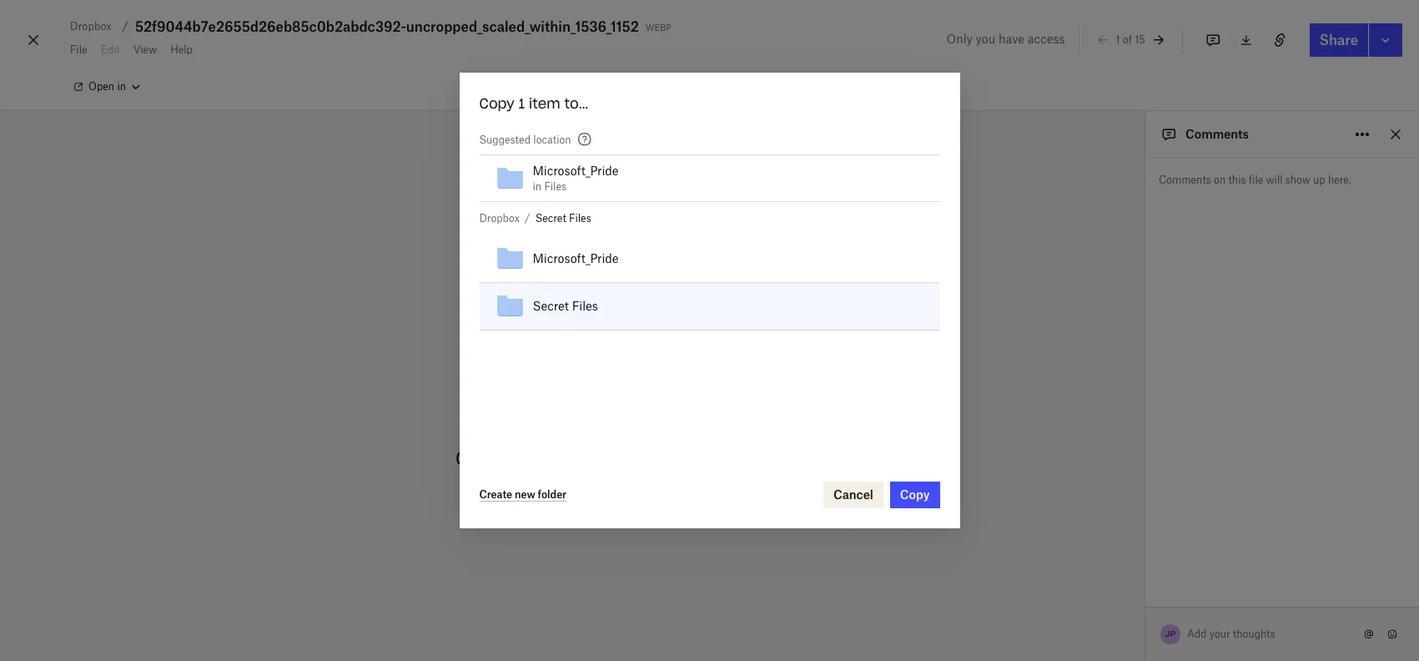 Task type: describe. For each thing, give the bounding box(es) containing it.
uploaded for microsoft_pride_21_pansexual.jpg
[[1104, 557, 1142, 567]]

secret files
[[533, 299, 598, 313]]

cancel button
[[824, 482, 884, 508]]

close image
[[23, 27, 43, 53]]

your
[[1210, 628, 1231, 640]]

1 inside dialog
[[519, 95, 525, 112]]

1 of 15
[[1116, 33, 1146, 46]]

couldn't
[[456, 446, 534, 470]]

microsoft_pride_21_bisexual.jpg uploaded to
[[1071, 341, 1226, 370]]

of inside uploading 55 of 64 items 2 minutes left
[[1173, 616, 1184, 630]]

up
[[1314, 174, 1326, 186]]

share
[[1320, 32, 1359, 48]]

to…
[[565, 95, 589, 112]]

/ 52f9044b7e2655d26eb85c0b2abdc392-uncropped_scaled_within_1536_1152 webp
[[122, 18, 672, 35]]

microsoft_pride_21_demisexual.jpg
[[1071, 291, 1242, 304]]

items
[[1205, 616, 1237, 630]]

to for microsoft_pride_21_demisexual.jpg
[[1144, 311, 1152, 321]]

only
[[947, 32, 973, 46]]

2
[[1093, 631, 1100, 644]]

55
[[1155, 616, 1170, 630]]

files inside row
[[572, 299, 598, 313]]

to for microsoft_pride_21_intersex.jpg
[[1144, 507, 1152, 518]]

create new folder button
[[480, 488, 567, 502]]

microsoft_pride_21_pride_flag.jpg uploaded to
[[1071, 439, 1235, 468]]

file for preview
[[662, 446, 690, 470]]

couldn't preview this file
[[456, 446, 690, 470]]

uploaded for microsoft_pride_21_bisexual.jpg
[[1104, 360, 1142, 370]]

create new folder
[[480, 488, 567, 501]]

microsoft_pride_21_lesbian.jpg
[[1071, 587, 1223, 599]]

uncropped_scaled_within_1536_1152
[[406, 18, 639, 35]]

link
[[1346, 595, 1364, 608]]

microsoft_pride_21_pride_flag.jpg
[[1071, 439, 1235, 452]]

table inside copy 1 item to… dialog
[[480, 236, 940, 331]]

add your thoughts image
[[1189, 625, 1346, 644]]

uploading 55 of 64 items 2 minutes left
[[1093, 616, 1237, 644]]

this for preview
[[621, 446, 656, 470]]

copy for copy 1 item to…
[[480, 95, 515, 112]]

comments for comments
[[1186, 127, 1249, 141]]

uploading
[[1093, 616, 1152, 630]]

only you have access
[[947, 32, 1066, 46]]

to for microsoft_pride_21_pride_flag.jpg
[[1144, 458, 1152, 468]]

folder
[[538, 488, 567, 501]]

uploaded for microsoft_pride_21_pride_flag.jpg
[[1104, 458, 1142, 468]]

microsoft_pride in files
[[533, 163, 619, 193]]

cancel
[[834, 488, 874, 502]]

0 vertical spatial secret
[[536, 212, 567, 225]]

microsoft_pride_21_demisexual.jpg uploaded to
[[1071, 291, 1242, 321]]

uploaded for microsoft_pride_21_neutrois.jpg
[[1104, 409, 1142, 419]]

suggested location
[[480, 134, 571, 146]]

52f9044b7e2655d26eb85c0b2abdc392-
[[135, 18, 406, 35]]

0 vertical spatial of
[[1123, 33, 1133, 46]]

copy 1 item to…
[[480, 95, 589, 112]]

copy 1 item to… dialog
[[460, 73, 960, 529]]

add
[[1188, 628, 1207, 640]]

uploaded for microsoft_pride_21_intersex.jpg
[[1104, 507, 1142, 518]]

create
[[480, 488, 513, 501]]

minutes
[[1102, 631, 1141, 644]]



Task type: locate. For each thing, give the bounding box(es) containing it.
microsoft_pride_21_intersex.jpg
[[1071, 488, 1224, 501]]

0 horizontal spatial /
[[122, 19, 128, 33]]

microsoft_pride for microsoft_pride in files
[[533, 163, 619, 178]]

to
[[1144, 311, 1152, 321], [1144, 360, 1152, 370], [1144, 409, 1152, 419], [1144, 458, 1152, 468], [1144, 507, 1152, 518], [1144, 557, 1152, 567]]

1 to from the top
[[1144, 311, 1152, 321]]

microsoft_pride_21_intersex.jpg uploaded to
[[1071, 488, 1224, 518]]

webp
[[646, 19, 672, 33]]

dropbox link
[[480, 211, 520, 227]]

1 left item
[[519, 95, 525, 112]]

item
[[529, 95, 561, 112]]

here.
[[1329, 174, 1352, 186]]

64
[[1187, 616, 1202, 630]]

microsoft_pride_21_pansexual.jpg
[[1071, 538, 1234, 550]]

uploaded
[[1104, 311, 1142, 321], [1104, 360, 1142, 370], [1104, 409, 1142, 419], [1104, 458, 1142, 468], [1104, 507, 1142, 518], [1104, 557, 1142, 567]]

secret
[[536, 212, 567, 225], [533, 299, 569, 313]]

2 vertical spatial files
[[572, 299, 598, 313]]

uploaded down microsoft_pride_21_intersex.jpg
[[1104, 507, 1142, 518]]

uploaded inside microsoft_pride_21_pansexual.jpg uploaded to
[[1104, 557, 1142, 567]]

row group
[[480, 236, 940, 331]]

to inside microsoft_pride_21_pansexual.jpg uploaded to
[[1144, 557, 1152, 567]]

2 uploaded from the top
[[1104, 360, 1142, 370]]

add your thoughts
[[1188, 628, 1276, 640]]

1 vertical spatial secret
[[533, 299, 569, 313]]

microsoft_pride_21_bisexual.jpg
[[1071, 341, 1226, 353]]

1 horizontal spatial /
[[525, 212, 531, 225]]

comments on this file will show up here.
[[1159, 174, 1352, 186]]

to down microsoft_pride_21_demisexual.jpg
[[1144, 311, 1152, 321]]

comments for comments on this file will show up here.
[[1159, 174, 1212, 186]]

1
[[1116, 33, 1121, 46], [519, 95, 525, 112]]

uploaded down microsoft_pride_21_pansexual.jpg
[[1104, 557, 1142, 567]]

of
[[1123, 33, 1133, 46], [1173, 616, 1184, 630]]

to down microsoft_pride_21_intersex.jpg
[[1144, 507, 1152, 518]]

close right sidebar image
[[1386, 124, 1406, 144]]

1 horizontal spatial of
[[1173, 616, 1184, 630]]

1 vertical spatial files
[[569, 212, 592, 225]]

share button
[[1310, 23, 1369, 57]]

to inside microsoft_pride_21_bisexual.jpg uploaded to
[[1144, 360, 1152, 370]]

this right preview
[[621, 446, 656, 470]]

5 to from the top
[[1144, 507, 1152, 518]]

1 vertical spatial of
[[1173, 616, 1184, 630]]

to for microsoft_pride_21_neutrois.jpg
[[1144, 409, 1152, 419]]

microsoft_pride
[[533, 163, 619, 178], [533, 251, 619, 266]]

1 vertical spatial file
[[662, 446, 690, 470]]

copy for copy
[[901, 488, 930, 502]]

location
[[534, 134, 571, 146]]

0 horizontal spatial this
[[621, 446, 656, 470]]

1 horizontal spatial copy
[[901, 488, 930, 502]]

files
[[545, 180, 567, 193], [569, 212, 592, 225], [572, 299, 598, 313]]

6 to from the top
[[1144, 557, 1152, 567]]

copy inside button
[[901, 488, 930, 502]]

file
[[1249, 174, 1264, 186], [662, 446, 690, 470]]

copy right cancel
[[901, 488, 930, 502]]

show
[[1286, 174, 1311, 186]]

to inside microsoft_pride_21_demisexual.jpg uploaded to
[[1144, 311, 1152, 321]]

0 vertical spatial copy
[[480, 95, 515, 112]]

0 horizontal spatial 1
[[519, 95, 525, 112]]

in
[[533, 180, 542, 193]]

0 vertical spatial microsoft_pride
[[533, 163, 619, 178]]

row group containing microsoft_pride
[[480, 236, 940, 331]]

secret inside row
[[533, 299, 569, 313]]

to down microsoft_pride_21_pride_flag.jpg
[[1144, 458, 1152, 468]]

0 vertical spatial 1
[[1116, 33, 1121, 46]]

2 to from the top
[[1144, 360, 1152, 370]]

2 microsoft_pride from the top
[[533, 251, 619, 266]]

uploaded inside microsoft_pride_21_demisexual.jpg uploaded to
[[1104, 311, 1142, 321]]

0 horizontal spatial of
[[1123, 33, 1133, 46]]

this
[[1229, 174, 1247, 186], [621, 446, 656, 470]]

uploaded down microsoft_pride_21_neutrois.jpg
[[1104, 409, 1142, 419]]

5 uploaded from the top
[[1104, 507, 1142, 518]]

3 uploaded from the top
[[1104, 409, 1142, 419]]

based on previous activity and file type image
[[575, 129, 595, 149]]

to down microsoft_pride_21_neutrois.jpg
[[1144, 409, 1152, 419]]

left
[[1144, 631, 1159, 644]]

cell
[[886, 236, 913, 283], [913, 236, 940, 283], [886, 283, 913, 331], [913, 283, 940, 331]]

4 to from the top
[[1144, 458, 1152, 468]]

of left 15
[[1123, 33, 1133, 46]]

comments up on
[[1186, 127, 1249, 141]]

to inside microsoft_pride_21_intersex.jpg uploaded to
[[1144, 507, 1152, 518]]

4 uploaded from the top
[[1104, 458, 1142, 468]]

new
[[515, 488, 536, 501]]

to for microsoft_pride_21_bisexual.jpg
[[1144, 360, 1152, 370]]

of right 55
[[1173, 616, 1184, 630]]

0 horizontal spatial copy
[[480, 95, 515, 112]]

have
[[999, 32, 1025, 46]]

/ inside / 52f9044b7e2655d26eb85c0b2abdc392-uncropped_scaled_within_1536_1152 webp
[[122, 19, 128, 33]]

row group inside copy 1 item to… dialog
[[480, 236, 940, 331]]

secret files row
[[480, 283, 940, 331]]

uploaded inside microsoft_pride_21_pride_flag.jpg uploaded to
[[1104, 458, 1142, 468]]

0 vertical spatial files
[[545, 180, 567, 193]]

2 horizontal spatial copy
[[1318, 595, 1344, 608]]

to inside microsoft_pride_21_pride_flag.jpg uploaded to
[[1144, 458, 1152, 468]]

Add your thoughts text field
[[1189, 621, 1360, 648]]

microsoft_pride row
[[480, 236, 940, 283]]

copy left "link"
[[1318, 595, 1344, 608]]

microsoft_pride up in files link
[[533, 163, 619, 178]]

copy
[[480, 95, 515, 112], [901, 488, 930, 502], [1318, 595, 1344, 608]]

uploaded inside microsoft_pride_21_neutrois.jpg uploaded to
[[1104, 409, 1142, 419]]

2 vertical spatial copy
[[1318, 595, 1344, 608]]

uploaded inside microsoft_pride_21_intersex.jpg uploaded to
[[1104, 507, 1142, 518]]

preview
[[539, 446, 615, 470]]

uploading 55 of 64 items alert
[[1030, 235, 1399, 661]]

comments
[[1186, 127, 1249, 141], [1159, 174, 1212, 186]]

1 vertical spatial 1
[[519, 95, 525, 112]]

in files link
[[533, 180, 567, 193]]

1 left 15
[[1116, 33, 1121, 46]]

0 horizontal spatial file
[[662, 446, 690, 470]]

uploaded down microsoft_pride_21_bisexual.jpg
[[1104, 360, 1142, 370]]

/ inside copy 1 item to… dialog
[[525, 212, 531, 225]]

table containing microsoft_pride
[[480, 236, 940, 331]]

copy inside 'button'
[[1318, 595, 1344, 608]]

copy button
[[891, 482, 940, 508]]

access
[[1028, 32, 1066, 46]]

0 vertical spatial comments
[[1186, 127, 1249, 141]]

comments left on
[[1159, 174, 1212, 186]]

1 vertical spatial /
[[525, 212, 531, 225]]

uploaded for microsoft_pride_21_demisexual.jpg
[[1104, 311, 1142, 321]]

copy link button
[[1310, 592, 1372, 612]]

1 vertical spatial copy
[[901, 488, 930, 502]]

this right on
[[1229, 174, 1247, 186]]

1 horizontal spatial 1
[[1116, 33, 1121, 46]]

microsoft_pride_21_neutrois.jpg
[[1071, 390, 1227, 402]]

microsoft_pride_21_pansexual.jpg uploaded to
[[1071, 538, 1234, 567]]

microsoft_pride for microsoft_pride
[[533, 251, 619, 266]]

6 uploaded from the top
[[1104, 557, 1142, 567]]

you
[[976, 32, 996, 46]]

1 horizontal spatial file
[[1249, 174, 1264, 186]]

1 vertical spatial microsoft_pride
[[533, 251, 619, 266]]

table
[[480, 236, 940, 331]]

this for on
[[1229, 174, 1247, 186]]

1 microsoft_pride from the top
[[533, 163, 619, 178]]

to down microsoft_pride_21_bisexual.jpg
[[1144, 360, 1152, 370]]

dropbox / secret files
[[480, 212, 592, 225]]

1 vertical spatial this
[[621, 446, 656, 470]]

will
[[1267, 174, 1283, 186]]

microsoft_pride_21_neutrois.jpg uploaded to
[[1071, 390, 1227, 419]]

3 to from the top
[[1144, 409, 1152, 419]]

uploaded down microsoft_pride_21_pride_flag.jpg
[[1104, 458, 1142, 468]]

15
[[1135, 33, 1146, 46]]

to for microsoft_pride_21_pansexual.jpg
[[1144, 557, 1152, 567]]

on
[[1215, 174, 1226, 186]]

microsoft_pride up secret files
[[533, 251, 619, 266]]

microsoft_pride inside row
[[533, 251, 619, 266]]

0 vertical spatial file
[[1249, 174, 1264, 186]]

suggested
[[480, 134, 531, 146]]

1 horizontal spatial this
[[1229, 174, 1247, 186]]

0 vertical spatial this
[[1229, 174, 1247, 186]]

1 uploaded from the top
[[1104, 311, 1142, 321]]

uploaded inside microsoft_pride_21_bisexual.jpg uploaded to
[[1104, 360, 1142, 370]]

file for on
[[1249, 174, 1264, 186]]

files inside microsoft_pride in files
[[545, 180, 567, 193]]

uploaded down microsoft_pride_21_demisexual.jpg
[[1104, 311, 1142, 321]]

/
[[122, 19, 128, 33], [525, 212, 531, 225]]

copy for copy link
[[1318, 595, 1344, 608]]

thoughts
[[1234, 628, 1276, 640]]

to inside microsoft_pride_21_neutrois.jpg uploaded to
[[1144, 409, 1152, 419]]

0 vertical spatial /
[[122, 19, 128, 33]]

dropbox
[[480, 212, 520, 225]]

copy up suggested
[[480, 95, 515, 112]]

to down microsoft_pride_21_pansexual.jpg
[[1144, 557, 1152, 567]]

1 vertical spatial comments
[[1159, 174, 1212, 186]]

copy link
[[1318, 595, 1364, 608]]



Task type: vqa. For each thing, say whether or not it's contained in the screenshot.
'Microsoft_Pride_21_Pride_Flag.jpg Uploaded to'
yes



